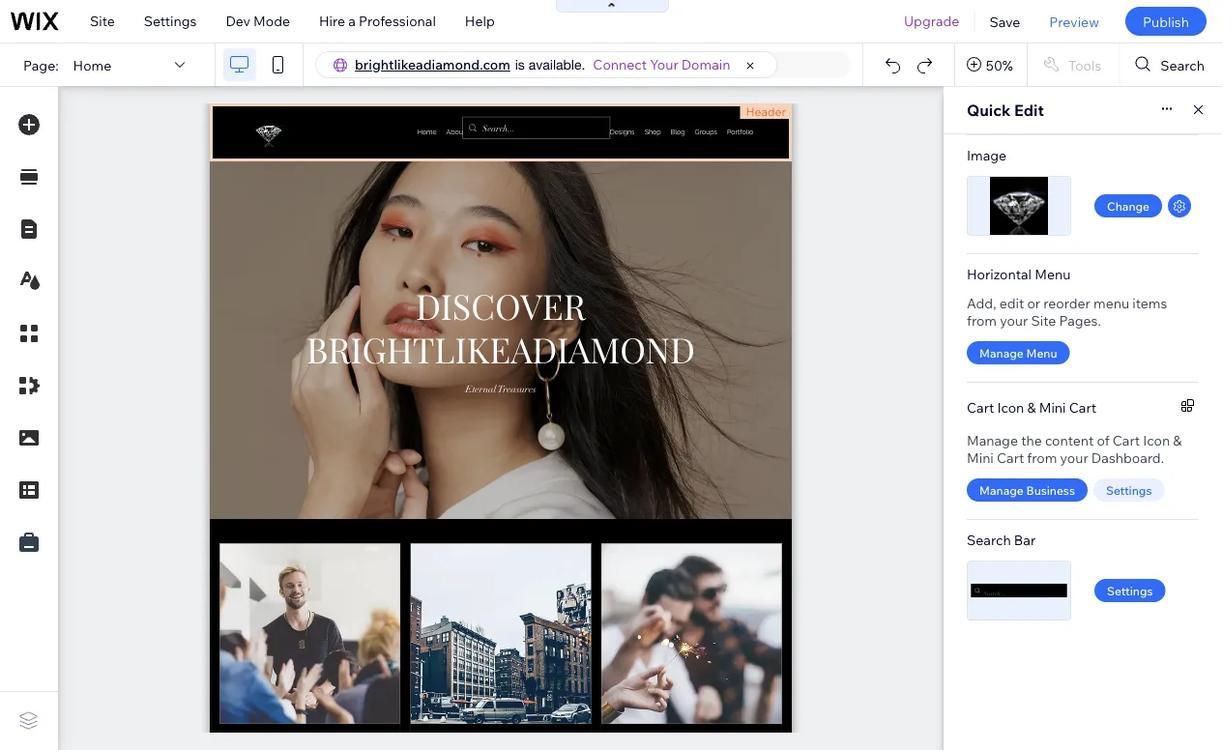 Task type: locate. For each thing, give the bounding box(es) containing it.
menu for horizontal menu
[[1035, 266, 1071, 283]]

0 vertical spatial manage
[[980, 346, 1024, 360]]

1 vertical spatial &
[[1174, 432, 1182, 449]]

menu
[[1094, 295, 1130, 312]]

0 horizontal spatial site
[[90, 13, 115, 30]]

your inside manage the content of cart icon & mini cart from your dashboard.
[[1061, 450, 1089, 467]]

1 vertical spatial manage
[[967, 432, 1019, 449]]

1 vertical spatial mini
[[967, 450, 994, 467]]

1 horizontal spatial site
[[1032, 312, 1057, 329]]

1 horizontal spatial &
[[1174, 432, 1182, 449]]

search down publish in the top of the page
[[1161, 56, 1205, 73]]

add,
[[967, 295, 997, 312]]

header
[[746, 104, 786, 118]]

1 horizontal spatial icon
[[1143, 432, 1171, 449]]

1 horizontal spatial from
[[1028, 450, 1058, 467]]

menu down add, edit or reorder menu items from your site pages.
[[1027, 346, 1058, 360]]

& up the
[[1028, 399, 1037, 416]]

manage left the
[[967, 432, 1019, 449]]

& inside manage the content of cart icon & mini cart from your dashboard.
[[1174, 432, 1182, 449]]

1 vertical spatial settings button
[[1095, 579, 1166, 603]]

tools
[[1069, 56, 1102, 73]]

1 horizontal spatial search
[[1161, 56, 1205, 73]]

professional
[[359, 13, 436, 30]]

0 horizontal spatial mini
[[967, 450, 994, 467]]

horizontal menu
[[967, 266, 1071, 283]]

help
[[465, 13, 495, 30]]

cart
[[967, 399, 995, 416], [1070, 399, 1097, 416], [1113, 432, 1140, 449], [997, 450, 1025, 467]]

hire a professional
[[319, 13, 436, 30]]

1 vertical spatial settings
[[1106, 483, 1152, 498]]

0 vertical spatial menu
[[1035, 266, 1071, 283]]

0 vertical spatial &
[[1028, 399, 1037, 416]]

site up home
[[90, 13, 115, 30]]

0 vertical spatial mini
[[1040, 399, 1066, 416]]

site
[[90, 13, 115, 30], [1032, 312, 1057, 329]]

from
[[967, 312, 997, 329], [1028, 450, 1058, 467]]

the
[[1022, 432, 1042, 449]]

menu inside button
[[1027, 346, 1058, 360]]

icon
[[998, 399, 1025, 416], [1143, 432, 1171, 449]]

0 vertical spatial search
[[1161, 56, 1205, 73]]

is
[[515, 57, 525, 73]]

from down the
[[1028, 450, 1058, 467]]

tools button
[[1028, 44, 1119, 86]]

site down 'or'
[[1032, 312, 1057, 329]]

manage inside "button"
[[980, 483, 1024, 498]]

mini
[[1040, 399, 1066, 416], [967, 450, 994, 467]]

is available. connect your domain
[[515, 56, 731, 73]]

0 horizontal spatial your
[[1000, 312, 1029, 329]]

1 vertical spatial search
[[967, 532, 1011, 549]]

manage business
[[980, 483, 1075, 498]]

0 horizontal spatial icon
[[998, 399, 1025, 416]]

from down add,
[[967, 312, 997, 329]]

menu up reorder
[[1035, 266, 1071, 283]]

dev mode
[[226, 13, 290, 30]]

search inside "button"
[[1161, 56, 1205, 73]]

settings for bottommost settings button
[[1108, 584, 1153, 598]]

search for search bar
[[967, 532, 1011, 549]]

1 vertical spatial your
[[1061, 450, 1089, 467]]

1 horizontal spatial your
[[1061, 450, 1089, 467]]

content
[[1046, 432, 1094, 449]]

of
[[1097, 432, 1110, 449]]

50% button
[[956, 44, 1027, 86]]

&
[[1028, 399, 1037, 416], [1174, 432, 1182, 449]]

publish button
[[1126, 7, 1207, 36]]

mini up the content
[[1040, 399, 1066, 416]]

1 vertical spatial icon
[[1143, 432, 1171, 449]]

your down the content
[[1061, 450, 1089, 467]]

0 horizontal spatial from
[[967, 312, 997, 329]]

quick edit
[[967, 101, 1044, 120]]

icon up the
[[998, 399, 1025, 416]]

1 vertical spatial menu
[[1027, 346, 1058, 360]]

0 vertical spatial from
[[967, 312, 997, 329]]

settings
[[144, 13, 197, 30], [1106, 483, 1152, 498], [1108, 584, 1153, 598]]

publish
[[1143, 13, 1190, 30]]

change
[[1108, 199, 1150, 213]]

manage down edit at the top of page
[[980, 346, 1024, 360]]

search left bar
[[967, 532, 1011, 549]]

cart icon & mini cart
[[967, 399, 1097, 416]]

manage menu button
[[967, 341, 1070, 365]]

menu
[[1035, 266, 1071, 283], [1027, 346, 1058, 360]]

& right of
[[1174, 432, 1182, 449]]

icon inside manage the content of cart icon & mini cart from your dashboard.
[[1143, 432, 1171, 449]]

site inside add, edit or reorder menu items from your site pages.
[[1032, 312, 1057, 329]]

manage inside button
[[980, 346, 1024, 360]]

settings button
[[1094, 479, 1165, 502], [1095, 579, 1166, 603]]

your
[[1000, 312, 1029, 329], [1061, 450, 1089, 467]]

2 vertical spatial manage
[[980, 483, 1024, 498]]

mode
[[254, 13, 290, 30]]

1 vertical spatial site
[[1032, 312, 1057, 329]]

your down edit at the top of page
[[1000, 312, 1029, 329]]

0 vertical spatial your
[[1000, 312, 1029, 329]]

mini up manage business
[[967, 450, 994, 467]]

manage menu
[[980, 346, 1058, 360]]

1 vertical spatial from
[[1028, 450, 1058, 467]]

manage inside manage the content of cart icon & mini cart from your dashboard.
[[967, 432, 1019, 449]]

upgrade
[[904, 13, 960, 30]]

2 vertical spatial settings
[[1108, 584, 1153, 598]]

1 horizontal spatial mini
[[1040, 399, 1066, 416]]

0 vertical spatial site
[[90, 13, 115, 30]]

icon up dashboard.
[[1143, 432, 1171, 449]]

manage left business
[[980, 483, 1024, 498]]

pages.
[[1060, 312, 1102, 329]]

manage
[[980, 346, 1024, 360], [967, 432, 1019, 449], [980, 483, 1024, 498]]

manage the content of cart icon & mini cart from your dashboard.
[[967, 432, 1182, 467]]

domain
[[682, 56, 731, 73]]

your
[[650, 56, 679, 73]]

0 horizontal spatial search
[[967, 532, 1011, 549]]

search
[[1161, 56, 1205, 73], [967, 532, 1011, 549]]



Task type: describe. For each thing, give the bounding box(es) containing it.
preview button
[[1035, 0, 1114, 43]]

your inside add, edit or reorder menu items from your site pages.
[[1000, 312, 1029, 329]]

edit
[[1015, 101, 1044, 120]]

save
[[990, 13, 1021, 30]]

cart down manage menu button
[[967, 399, 995, 416]]

from inside manage the content of cart icon & mini cart from your dashboard.
[[1028, 450, 1058, 467]]

reorder
[[1044, 295, 1091, 312]]

manage business button
[[967, 479, 1088, 502]]

brightlikeadiamond.com
[[355, 56, 511, 73]]

search for search
[[1161, 56, 1205, 73]]

manage for mini
[[980, 483, 1024, 498]]

dev
[[226, 13, 250, 30]]

available.
[[529, 57, 586, 73]]

bar
[[1014, 532, 1036, 549]]

menu for manage menu
[[1027, 346, 1058, 360]]

edit
[[1000, 295, 1025, 312]]

search bar
[[967, 532, 1036, 549]]

cart down the
[[997, 450, 1025, 467]]

0 vertical spatial settings
[[144, 13, 197, 30]]

dashboard.
[[1092, 450, 1165, 467]]

quick
[[967, 101, 1011, 120]]

settings for the topmost settings button
[[1106, 483, 1152, 498]]

home
[[73, 56, 111, 73]]

from inside add, edit or reorder menu items from your site pages.
[[967, 312, 997, 329]]

add, edit or reorder menu items from your site pages.
[[967, 295, 1168, 329]]

0 vertical spatial icon
[[998, 399, 1025, 416]]

or
[[1028, 295, 1041, 312]]

image
[[967, 147, 1007, 164]]

items
[[1133, 295, 1168, 312]]

a
[[348, 13, 356, 30]]

cart up the content
[[1070, 399, 1097, 416]]

preview
[[1050, 13, 1100, 30]]

change button
[[1095, 194, 1163, 218]]

business
[[1027, 483, 1075, 498]]

50%
[[986, 56, 1014, 73]]

connect
[[593, 56, 647, 73]]

cart up dashboard.
[[1113, 432, 1140, 449]]

save button
[[975, 0, 1035, 43]]

0 horizontal spatial &
[[1028, 399, 1037, 416]]

horizontal
[[967, 266, 1032, 283]]

0 vertical spatial settings button
[[1094, 479, 1165, 502]]

hire
[[319, 13, 345, 30]]

mini inside manage the content of cart icon & mini cart from your dashboard.
[[967, 450, 994, 467]]

manage for your
[[980, 346, 1024, 360]]

search button
[[1120, 44, 1223, 86]]



Task type: vqa. For each thing, say whether or not it's contained in the screenshot.
100%
no



